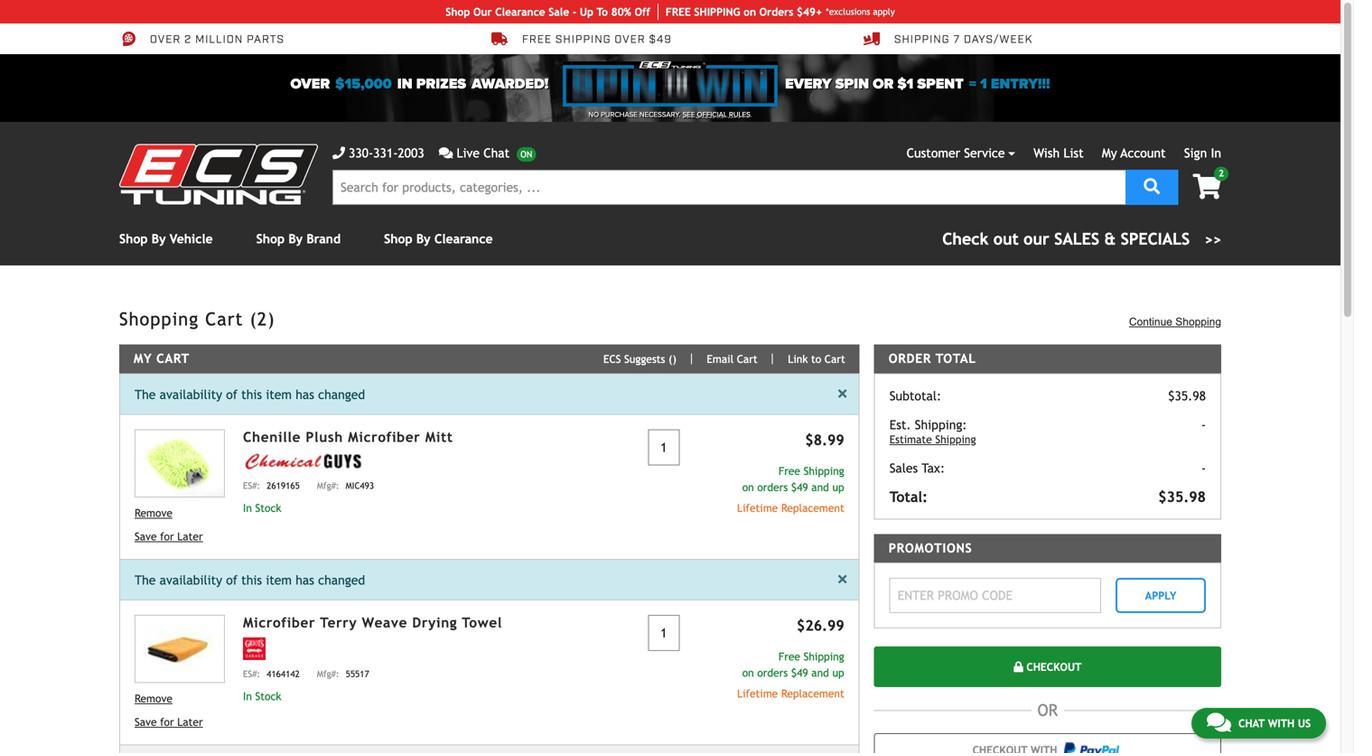 Task type: locate. For each thing, give the bounding box(es) containing it.
the availability of this item has changed up chenille
[[135, 388, 365, 402]]

my left account
[[1103, 146, 1118, 160]]

official
[[697, 110, 728, 119]]

1 horizontal spatial my
[[1103, 146, 1118, 160]]

0 vertical spatial remove
[[135, 507, 173, 519]]

1 vertical spatial has
[[296, 573, 314, 588]]

lock image
[[1014, 662, 1024, 673]]

0 vertical spatial 2
[[184, 32, 192, 47]]

the availability of this item has changed alert
[[120, 374, 859, 415], [120, 560, 859, 601]]

1 vertical spatial save for later link
[[135, 714, 225, 731]]

the
[[135, 388, 156, 402], [135, 573, 156, 588]]

shipping 7 days/week
[[895, 32, 1033, 47]]

2 and from the top
[[812, 667, 830, 679]]

by left brand in the top left of the page
[[289, 232, 303, 246]]

0 vertical spatial availability
[[160, 388, 222, 402]]

the down my cart
[[135, 388, 156, 402]]

1 stock from the top
[[255, 502, 282, 515]]

2 save for later from the top
[[135, 716, 203, 729]]

wish list link
[[1034, 146, 1084, 160]]

0 vertical spatial in stock
[[243, 502, 282, 515]]

2 lifetime from the top
[[738, 688, 778, 700]]

remove for $8.99
[[135, 507, 173, 519]]

availability down my cart
[[160, 388, 222, 402]]

and down "$26.99"
[[812, 667, 830, 679]]

2 changed from the top
[[318, 573, 365, 588]]

spin
[[836, 75, 870, 93]]

free for $26.99
[[779, 651, 801, 663]]

1 vertical spatial later
[[177, 716, 203, 729]]

chat with us
[[1239, 718, 1311, 730]]

est.
[[890, 418, 912, 432]]

later down microfiber terry weave drying towel image
[[177, 716, 203, 729]]

2 vertical spatial on
[[743, 667, 754, 679]]

1 vertical spatial 2
[[1219, 168, 1225, 179]]

1 vertical spatial remove
[[135, 693, 173, 705]]

1 vertical spatial the availability of this item has changed
[[135, 573, 365, 588]]

over for over 2 million parts
[[150, 32, 181, 47]]

2 later from the top
[[177, 716, 203, 729]]

2 horizontal spatial by
[[417, 232, 431, 246]]

phone image
[[333, 147, 345, 160]]

1 vertical spatial )
[[673, 353, 677, 366]]

shipping down "$26.99"
[[804, 651, 845, 663]]

2 availability from the top
[[160, 573, 222, 588]]

link to cart
[[788, 353, 846, 366]]

1 vertical spatial and
[[812, 667, 830, 679]]

1 this from the top
[[241, 388, 262, 402]]

0 vertical spatial on
[[744, 5, 757, 18]]

None number field
[[648, 430, 680, 466], [648, 615, 680, 651], [648, 430, 680, 466], [648, 615, 680, 651]]

0 vertical spatial mfg#:
[[317, 481, 339, 491]]

1 vertical spatial replacement
[[782, 688, 845, 700]]

2 free shipping on orders $49 and up lifetime replacement from the top
[[738, 651, 845, 700]]

2 es#: from the top
[[243, 669, 260, 680]]

1 horizontal spatial or
[[1038, 701, 1059, 720]]

2 vertical spatial in
[[243, 691, 252, 703]]

up
[[580, 5, 594, 18]]

in stock down es#: 2619165 on the bottom of the page
[[243, 502, 282, 515]]

1 vertical spatial in stock
[[243, 691, 282, 703]]

save for later link down chenille plush microfiber mitt image
[[135, 529, 225, 545]]

2 replacement from the top
[[782, 688, 845, 700]]

cart
[[205, 309, 244, 330], [156, 352, 190, 366], [737, 353, 758, 366], [825, 353, 846, 366]]

0 vertical spatial later
[[177, 530, 203, 543]]

of for $26.99
[[226, 573, 238, 588]]

shop by vehicle
[[119, 232, 213, 246]]

0 vertical spatial stock
[[255, 502, 282, 515]]

1 vertical spatial for
[[160, 716, 174, 729]]

the availability of this item has changed up griot's image
[[135, 573, 365, 588]]

clearance down live
[[435, 232, 493, 246]]

sales left &
[[1055, 230, 1100, 249]]

mfg#:
[[317, 481, 339, 491], [317, 669, 339, 680]]

on
[[744, 5, 757, 18], [743, 481, 754, 494], [743, 667, 754, 679]]

1 vertical spatial up
[[833, 667, 845, 679]]

mfg#: left the 55517
[[317, 669, 339, 680]]

0 horizontal spatial over
[[150, 32, 181, 47]]

0 vertical spatial this
[[241, 388, 262, 402]]

changed up chenille plush microfiber mitt
[[318, 388, 365, 402]]

changed up the terry
[[318, 573, 365, 588]]

in down es#: 4164142
[[243, 691, 252, 703]]

es#: for $26.99
[[243, 669, 260, 680]]

stock down es#: 2619165 on the bottom of the page
[[255, 502, 282, 515]]

1 horizontal spatial )
[[673, 353, 677, 366]]

2 vertical spatial 2
[[257, 309, 268, 330]]

0 vertical spatial the availability of this item has changed alert
[[120, 374, 859, 415]]

0 vertical spatial for
[[160, 530, 174, 543]]

chenille plush microfiber mitt image
[[135, 430, 225, 498]]

replacement down "$26.99"
[[782, 688, 845, 700]]

1 vertical spatial remove link
[[135, 691, 225, 707]]

0 horizontal spatial or
[[873, 75, 894, 93]]

by for vehicle
[[152, 232, 166, 246]]

1 vertical spatial this
[[241, 573, 262, 588]]

sales & specials link
[[943, 227, 1222, 251]]

2 down the sign in link
[[1219, 168, 1225, 179]]

7
[[954, 32, 961, 47]]

2 has from the top
[[296, 573, 314, 588]]

remove down chenille plush microfiber mitt image
[[135, 507, 173, 519]]

1 availability from the top
[[160, 388, 222, 402]]

2 orders from the top
[[758, 667, 788, 679]]

free shipping on orders $49 and up lifetime replacement down "$26.99"
[[738, 651, 845, 700]]

over left the million
[[150, 32, 181, 47]]

replacement for $26.99
[[782, 688, 845, 700]]

2619165
[[267, 481, 300, 491]]

0 vertical spatial item
[[266, 388, 292, 402]]

1 horizontal spatial shopping
[[1176, 316, 1222, 328]]

0 vertical spatial the availability of this item has changed
[[135, 388, 365, 402]]

of for $8.99
[[226, 388, 238, 402]]

0 vertical spatial save for later
[[135, 530, 203, 543]]

1 for from the top
[[160, 530, 174, 543]]

save down chenille plush microfiber mitt image
[[135, 530, 157, 543]]

save for later down chenille plush microfiber mitt image
[[135, 530, 203, 543]]

has up microfiber terry weave drying towel link
[[296, 573, 314, 588]]

1 vertical spatial microfiber
[[243, 615, 316, 631]]

1 orders from the top
[[758, 481, 788, 494]]

changed for $26.99
[[318, 573, 365, 588]]

1 up from the top
[[833, 481, 845, 494]]

est. shipping: estimate shipping
[[890, 418, 977, 446]]

2 in stock from the top
[[243, 691, 282, 703]]

for for $26.99
[[160, 716, 174, 729]]

1 the from the top
[[135, 388, 156, 402]]

0 horizontal spatial sales
[[890, 461, 918, 476]]

my cart
[[134, 352, 190, 366]]

and down $8.99
[[812, 481, 830, 494]]

this for $26.99
[[241, 573, 262, 588]]

customer service
[[907, 146, 1006, 160]]

over
[[150, 32, 181, 47], [291, 75, 330, 93]]

cart down shopping cart ( 2 )
[[156, 352, 190, 366]]

1 horizontal spatial chat
[[1239, 718, 1265, 730]]

2 remove link from the top
[[135, 691, 225, 707]]

0 vertical spatial clearance
[[495, 5, 546, 18]]

or left $1
[[873, 75, 894, 93]]

1 remove from the top
[[135, 507, 173, 519]]

0 horizontal spatial clearance
[[435, 232, 493, 246]]

2 vertical spatial -
[[1202, 461, 1207, 476]]

account
[[1121, 146, 1166, 160]]

in
[[397, 75, 413, 93]]

no
[[589, 110, 599, 119]]

save for later
[[135, 530, 203, 543], [135, 716, 203, 729]]

2 up from the top
[[833, 667, 845, 679]]

and for $8.99
[[812, 481, 830, 494]]

2 vertical spatial $49
[[792, 667, 809, 679]]

sales
[[1055, 230, 1100, 249], [890, 461, 918, 476]]

2 the availability of this item has changed from the top
[[135, 573, 365, 588]]

over $15,000 in prizes
[[291, 75, 466, 93]]

by for brand
[[289, 232, 303, 246]]

2 mfg#: from the top
[[317, 669, 339, 680]]

0 horizontal spatial )
[[268, 309, 275, 330]]

1 horizontal spatial by
[[289, 232, 303, 246]]

1 vertical spatial my
[[134, 352, 152, 366]]

1 vertical spatial availability
[[160, 573, 222, 588]]

2 save for later link from the top
[[135, 714, 225, 731]]

0 vertical spatial the
[[135, 388, 156, 402]]

order total
[[889, 352, 977, 366]]

1 vertical spatial mfg#:
[[317, 669, 339, 680]]

shop right brand in the top left of the page
[[384, 232, 413, 246]]

in stock down es#: 4164142
[[243, 691, 282, 703]]

1 the availability of this item has changed from the top
[[135, 388, 365, 402]]

2 this from the top
[[241, 573, 262, 588]]

0 vertical spatial )
[[268, 309, 275, 330]]

1 horizontal spatial over
[[291, 75, 330, 93]]

on for $8.99
[[743, 481, 754, 494]]

save for $8.99
[[135, 530, 157, 543]]

microfiber up griot's image
[[243, 615, 316, 631]]

0 horizontal spatial my
[[134, 352, 152, 366]]

email
[[707, 353, 734, 366]]

link
[[788, 353, 808, 366]]

search image
[[1145, 179, 1161, 195]]

1 vertical spatial changed
[[318, 573, 365, 588]]

has up plush
[[296, 388, 314, 402]]

1 horizontal spatial clearance
[[495, 5, 546, 18]]

orders for $8.99
[[758, 481, 788, 494]]

apply
[[873, 6, 895, 17]]

0 vertical spatial sales
[[1055, 230, 1100, 249]]

the availability of this item has changed alert for $8.99
[[120, 374, 859, 415]]

2 horizontal spatial 2
[[1219, 168, 1225, 179]]

2 vertical spatial free
[[779, 651, 801, 663]]

in for $8.99
[[243, 502, 252, 515]]

0 vertical spatial lifetime
[[738, 502, 778, 515]]

mitt
[[426, 429, 453, 445]]

0 vertical spatial save for later link
[[135, 529, 225, 545]]

1 vertical spatial in
[[243, 502, 252, 515]]

cart right the to
[[825, 353, 846, 366]]

330-331-2003 link
[[333, 144, 425, 163]]

) right suggests
[[673, 353, 677, 366]]

2 item from the top
[[266, 573, 292, 588]]

3 by from the left
[[417, 232, 431, 246]]

) down shop by brand
[[268, 309, 275, 330]]

shop
[[446, 5, 470, 18], [119, 232, 148, 246], [256, 232, 285, 246], [384, 232, 413, 246]]

or down checkout 'button'
[[1038, 701, 1059, 720]]

1 vertical spatial item
[[266, 573, 292, 588]]

up down $8.99
[[833, 481, 845, 494]]

save down microfiber terry weave drying towel image
[[135, 716, 157, 729]]

1 vertical spatial (
[[669, 353, 673, 366]]

1 mfg#: from the top
[[317, 481, 339, 491]]

later down chenille plush microfiber mitt image
[[177, 530, 203, 543]]

0 vertical spatial orders
[[758, 481, 788, 494]]

0 vertical spatial my
[[1103, 146, 1118, 160]]

free
[[522, 32, 552, 47], [779, 465, 801, 477], [779, 651, 801, 663]]

0 vertical spatial of
[[226, 388, 238, 402]]

0 vertical spatial changed
[[318, 388, 365, 402]]

live chat link
[[439, 144, 536, 163]]

1 save for later link from the top
[[135, 529, 225, 545]]

shop left vehicle
[[119, 232, 148, 246]]

2
[[184, 32, 192, 47], [1219, 168, 1225, 179], [257, 309, 268, 330]]

0 horizontal spatial microfiber
[[243, 615, 316, 631]]

shipping inside est. shipping: estimate shipping
[[936, 433, 977, 446]]

2 remove from the top
[[135, 693, 173, 705]]

my for my account
[[1103, 146, 1118, 160]]

towel
[[462, 615, 503, 631]]

free for $8.99
[[779, 465, 801, 477]]

free shipping on orders $49 and up lifetime replacement for $8.99
[[738, 465, 845, 515]]

shop left our
[[446, 5, 470, 18]]

shopping
[[119, 309, 199, 330], [1176, 316, 1222, 328]]

1 in stock from the top
[[243, 502, 282, 515]]

-
[[573, 5, 577, 18], [1202, 418, 1207, 432], [1202, 461, 1207, 476]]

mfg#: left mic493
[[317, 481, 339, 491]]

es#: 4164142
[[243, 669, 300, 680]]

the availability of this item has changed alert up towel
[[120, 560, 859, 601]]

0 vertical spatial up
[[833, 481, 845, 494]]

0 vertical spatial free shipping on orders $49 and up lifetime replacement
[[738, 465, 845, 515]]

cart for my
[[156, 352, 190, 366]]

1 vertical spatial or
[[1038, 701, 1059, 720]]

0 horizontal spatial shopping
[[119, 309, 199, 330]]

2 the availability of this item has changed alert from the top
[[120, 560, 859, 601]]

1 vertical spatial es#:
[[243, 669, 260, 680]]

item for $26.99
[[266, 573, 292, 588]]

the availability of this item has changed for $8.99
[[135, 388, 365, 402]]

1 replacement from the top
[[782, 502, 845, 515]]

1 es#: from the top
[[243, 481, 260, 491]]

$49 down "$26.99"
[[792, 667, 809, 679]]

for for $8.99
[[160, 530, 174, 543]]

chat left with
[[1239, 718, 1265, 730]]

for down chenille plush microfiber mitt image
[[160, 530, 174, 543]]

by left vehicle
[[152, 232, 166, 246]]

every spin or $1 spent = 1 entry!!!
[[786, 75, 1051, 93]]

cart for shopping
[[205, 309, 244, 330]]

1 vertical spatial over
[[291, 75, 330, 93]]

save for later down microfiber terry weave drying towel image
[[135, 716, 203, 729]]

this up griot's image
[[241, 573, 262, 588]]

the for $8.99
[[135, 388, 156, 402]]

1 vertical spatial free shipping on orders $49 and up lifetime replacement
[[738, 651, 845, 700]]

$49 right over
[[649, 32, 672, 47]]

replacement down $8.99
[[782, 502, 845, 515]]

remove link
[[135, 505, 225, 521], [135, 691, 225, 707]]

1 vertical spatial save for later
[[135, 716, 203, 729]]

1 lifetime from the top
[[738, 502, 778, 515]]

sign in link
[[1185, 146, 1222, 160]]

$35.98
[[1169, 389, 1207, 403], [1159, 489, 1207, 505]]

in for $26.99
[[243, 691, 252, 703]]

email cart
[[707, 353, 758, 366]]

2 for from the top
[[160, 716, 174, 729]]

lifetime
[[738, 502, 778, 515], [738, 688, 778, 700]]

microfiber
[[348, 429, 421, 445], [243, 615, 316, 631]]

330-331-2003
[[349, 146, 425, 160]]

stock down es#: 4164142
[[255, 691, 282, 703]]

0 vertical spatial $35.98
[[1169, 389, 1207, 403]]

0 vertical spatial and
[[812, 481, 830, 494]]

remove
[[135, 507, 173, 519], [135, 693, 173, 705]]

0 vertical spatial remove link
[[135, 505, 225, 521]]

0 horizontal spatial (
[[250, 309, 257, 330]]

1 free shipping on orders $49 and up lifetime replacement from the top
[[738, 465, 845, 515]]

chat
[[484, 146, 510, 160], [1239, 718, 1265, 730]]

my down shopping cart ( 2 )
[[134, 352, 152, 366]]

shopping right continue
[[1176, 316, 1222, 328]]

remove link down microfiber terry weave drying towel image
[[135, 691, 225, 707]]

2 stock from the top
[[255, 691, 282, 703]]

stock
[[255, 502, 282, 515], [255, 691, 282, 703]]

the for $26.99
[[135, 573, 156, 588]]

has for $26.99
[[296, 573, 314, 588]]

0 horizontal spatial chat
[[484, 146, 510, 160]]

availability up microfiber terry weave drying towel image
[[160, 573, 222, 588]]

chemical guys image
[[243, 452, 366, 472]]

1 of from the top
[[226, 388, 238, 402]]

1 vertical spatial clearance
[[435, 232, 493, 246]]

sales for sales & specials
[[1055, 230, 1100, 249]]

1 vertical spatial orders
[[758, 667, 788, 679]]

up for $26.99
[[833, 667, 845, 679]]

over 2 million parts link
[[119, 31, 285, 47]]

for down microfiber terry weave drying towel image
[[160, 716, 174, 729]]

sales & specials
[[1055, 230, 1191, 249]]

mfg#: for $8.99
[[317, 481, 339, 491]]

Search text field
[[333, 170, 1126, 205]]

up for $8.99
[[833, 481, 845, 494]]

1 the availability of this item has changed alert from the top
[[120, 374, 859, 415]]

(
[[250, 309, 257, 330], [669, 353, 673, 366]]

1 vertical spatial -
[[1202, 418, 1207, 432]]

1 vertical spatial the availability of this item has changed alert
[[120, 560, 859, 601]]

over left $15,000
[[291, 75, 330, 93]]

2 down shop by brand
[[257, 309, 268, 330]]

1 later from the top
[[177, 530, 203, 543]]

chat right live
[[484, 146, 510, 160]]

es#: left 2619165
[[243, 481, 260, 491]]

live chat
[[457, 146, 510, 160]]

the up microfiber terry weave drying towel image
[[135, 573, 156, 588]]

chenille
[[243, 429, 301, 445]]

my account link
[[1103, 146, 1166, 160]]

shipping down shipping:
[[936, 433, 977, 446]]

up down "$26.99"
[[833, 667, 845, 679]]

cart right email
[[737, 353, 758, 366]]

1 vertical spatial sales
[[890, 461, 918, 476]]

2 save from the top
[[135, 716, 157, 729]]

*exclusions
[[826, 6, 871, 17]]

0 vertical spatial or
[[873, 75, 894, 93]]

ping
[[717, 5, 741, 18]]

0 vertical spatial free
[[522, 32, 552, 47]]

1 item from the top
[[266, 388, 292, 402]]

0 horizontal spatial by
[[152, 232, 166, 246]]

up
[[833, 481, 845, 494], [833, 667, 845, 679]]

es#: 2619165
[[243, 481, 300, 491]]

in right sign
[[1212, 146, 1222, 160]]

cart down vehicle
[[205, 309, 244, 330]]

clearance right our
[[495, 5, 546, 18]]

es#: down griot's image
[[243, 669, 260, 680]]

griot's image
[[243, 638, 266, 661]]

remove down microfiber terry weave drying towel image
[[135, 693, 173, 705]]

$49 down $8.99
[[792, 481, 809, 494]]

2 the from the top
[[135, 573, 156, 588]]

1 changed from the top
[[318, 388, 365, 402]]

)
[[268, 309, 275, 330], [673, 353, 677, 366]]

shopping up my cart
[[119, 309, 199, 330]]

shop left brand in the top left of the page
[[256, 232, 285, 246]]

0 vertical spatial es#:
[[243, 481, 260, 491]]

this up chenille
[[241, 388, 262, 402]]

0 vertical spatial replacement
[[782, 502, 845, 515]]

over
[[615, 32, 646, 47]]

1 and from the top
[[812, 481, 830, 494]]

promotions
[[889, 541, 973, 556]]

the availability of this item has changed
[[135, 388, 365, 402], [135, 573, 365, 588]]

1 has from the top
[[296, 388, 314, 402]]

shipping
[[895, 32, 950, 47], [936, 433, 977, 446], [804, 465, 845, 477], [804, 651, 845, 663]]

2 of from the top
[[226, 573, 238, 588]]

2 by from the left
[[289, 232, 303, 246]]

shipping down $8.99
[[804, 465, 845, 477]]

1 vertical spatial free
[[779, 465, 801, 477]]

shop for shop by clearance
[[384, 232, 413, 246]]

1 save for later from the top
[[135, 530, 203, 543]]

0 vertical spatial over
[[150, 32, 181, 47]]

remove link down chenille plush microfiber mitt image
[[135, 505, 225, 521]]

microfiber terry weave drying towel link
[[243, 615, 503, 631]]

in down es#: 2619165 on the bottom of the page
[[243, 502, 252, 515]]

changed for $8.99
[[318, 388, 365, 402]]

sales up total:
[[890, 461, 918, 476]]

our
[[474, 5, 492, 18]]

1 remove link from the top
[[135, 505, 225, 521]]

$49 for $26.99
[[792, 667, 809, 679]]

save for later link down microfiber terry weave drying towel image
[[135, 714, 225, 731]]

1 vertical spatial the
[[135, 573, 156, 588]]

1 by from the left
[[152, 232, 166, 246]]

free
[[666, 5, 691, 18]]

1 save from the top
[[135, 530, 157, 543]]

by down '2003'
[[417, 232, 431, 246]]

customer service button
[[907, 144, 1016, 163]]

by for clearance
[[417, 232, 431, 246]]

parts
[[247, 32, 285, 47]]

microfiber up mic493
[[348, 429, 421, 445]]

Enter Promo Code text field
[[890, 578, 1102, 614]]

the availability of this item has changed alert up mitt
[[120, 374, 859, 415]]

2 left the million
[[184, 32, 192, 47]]

1 vertical spatial save
[[135, 716, 157, 729]]

free shipping on orders $49 and up lifetime replacement down $8.99
[[738, 465, 845, 515]]



Task type: describe. For each thing, give the bounding box(es) containing it.
orders for $26.99
[[758, 667, 788, 679]]

save for later link for $26.99
[[135, 714, 225, 731]]

shop for shop by vehicle
[[119, 232, 148, 246]]

0 vertical spatial chat
[[484, 146, 510, 160]]

us
[[1299, 718, 1311, 730]]

to
[[597, 5, 608, 18]]

specials
[[1121, 230, 1191, 249]]

4164142
[[267, 669, 300, 680]]

$49+
[[797, 5, 823, 18]]

continue shopping link
[[1130, 314, 1222, 330]]

purchase
[[601, 110, 638, 119]]

free ship ping on orders $49+ *exclusions apply
[[666, 5, 895, 18]]

see official rules link
[[683, 109, 751, 120]]

service
[[965, 146, 1006, 160]]

order
[[889, 352, 932, 366]]

save for $26.99
[[135, 716, 157, 729]]

0 vertical spatial -
[[573, 5, 577, 18]]

$15,000
[[335, 75, 392, 93]]

shipping 7 days/week link
[[864, 31, 1033, 47]]

ecs tuning 'spin to win' contest logo image
[[563, 61, 778, 107]]

free shipping over $49
[[522, 32, 672, 47]]

comments image
[[1207, 712, 1232, 734]]

replacement for $8.99
[[782, 502, 845, 515]]

lifetime for $26.99
[[738, 688, 778, 700]]

has for $8.99
[[296, 388, 314, 402]]

shop by clearance link
[[384, 232, 493, 246]]

shop by clearance
[[384, 232, 493, 246]]

remove for $26.99
[[135, 693, 173, 705]]

*exclusions apply link
[[826, 5, 895, 19]]

rules
[[729, 110, 751, 119]]

orders
[[760, 5, 794, 18]]

see
[[683, 110, 695, 119]]

shipping left 7
[[895, 32, 950, 47]]

2 inside 2 link
[[1219, 168, 1225, 179]]

( for 2
[[250, 309, 257, 330]]

checkout
[[1024, 661, 1082, 674]]

chenille plush microfiber mitt
[[243, 429, 453, 445]]

lifetime for $8.99
[[738, 502, 778, 515]]

1
[[981, 75, 988, 93]]

remove link for $26.99
[[135, 691, 225, 707]]

live
[[457, 146, 480, 160]]

estimate
[[890, 433, 933, 446]]

clearance for our
[[495, 5, 546, 18]]

in stock for $8.99
[[243, 502, 282, 515]]

my for my cart
[[134, 352, 152, 366]]

brand
[[307, 232, 341, 246]]

continue shopping
[[1130, 316, 1222, 328]]

ecs
[[604, 353, 621, 366]]

ecs tuning image
[[119, 144, 318, 205]]

drying
[[412, 615, 458, 631]]

every
[[786, 75, 832, 93]]

availability for $8.99
[[160, 388, 222, 402]]

1 horizontal spatial microfiber
[[348, 429, 421, 445]]

shop for shop our clearance sale - up to 80% off
[[446, 5, 470, 18]]

customer
[[907, 146, 961, 160]]

list
[[1064, 146, 1084, 160]]

on for $26.99
[[743, 667, 754, 679]]

1 vertical spatial $35.98
[[1159, 489, 1207, 505]]

mfg#: for $26.99
[[317, 669, 339, 680]]

later for $8.99
[[177, 530, 203, 543]]

necessary.
[[640, 110, 681, 119]]

0 vertical spatial $49
[[649, 32, 672, 47]]

microfiber terry weave drying towel
[[243, 615, 503, 631]]

( for )
[[669, 353, 673, 366]]

shopping cart image
[[1193, 174, 1222, 199]]

comments image
[[439, 147, 453, 160]]

remove link for $8.99
[[135, 505, 225, 521]]

sign
[[1185, 146, 1208, 160]]

$26.99
[[797, 618, 845, 634]]

&
[[1105, 230, 1116, 249]]

link to cart link
[[774, 353, 846, 366]]

prizes
[[416, 75, 466, 93]]

mfg#: mic493
[[317, 481, 374, 491]]

sales tax:
[[890, 461, 945, 476]]

shop by brand link
[[256, 232, 341, 246]]

wish list
[[1034, 146, 1084, 160]]

total
[[936, 352, 977, 366]]

clearance for by
[[435, 232, 493, 246]]

entry!!!
[[991, 75, 1051, 93]]

shop by vehicle link
[[119, 232, 213, 246]]

the availability of this item has changed alert for $26.99
[[120, 560, 859, 601]]

estimate shipping link
[[890, 432, 1127, 447]]

2003
[[398, 146, 425, 160]]

with
[[1269, 718, 1295, 730]]

sales for sales tax:
[[890, 461, 918, 476]]

cart for email
[[737, 353, 758, 366]]

sign in
[[1185, 146, 1222, 160]]

2 inside over 2 million parts link
[[184, 32, 192, 47]]

ship
[[694, 5, 717, 18]]

shopping inside 'link'
[[1176, 316, 1222, 328]]

stock for $8.99
[[255, 502, 282, 515]]

off
[[635, 5, 651, 18]]

shop for shop by brand
[[256, 232, 285, 246]]

.
[[751, 110, 753, 119]]

apply button
[[1116, 578, 1207, 614]]

save for later for $8.99
[[135, 530, 203, 543]]

over 2 million parts
[[150, 32, 285, 47]]

tax:
[[922, 461, 945, 476]]

and for $26.99
[[812, 667, 830, 679]]

2 link
[[1179, 167, 1229, 201]]

sale
[[549, 5, 570, 18]]

over for over $15,000 in prizes
[[291, 75, 330, 93]]

the availability of this item has changed for $26.99
[[135, 573, 365, 588]]

to
[[812, 353, 822, 366]]

55517
[[346, 669, 369, 680]]

$1
[[898, 75, 914, 93]]

plush
[[306, 429, 343, 445]]

continue
[[1130, 316, 1173, 328]]

paypal image
[[1065, 743, 1120, 754]]

availability for $26.99
[[160, 573, 222, 588]]

free shipping on orders $49 and up lifetime replacement for $26.99
[[738, 651, 845, 700]]

microfiber terry weave drying towel image
[[135, 615, 225, 684]]

item for $8.99
[[266, 388, 292, 402]]

$49 for $8.99
[[792, 481, 809, 494]]

wish
[[1034, 146, 1060, 160]]

save for later link for $8.99
[[135, 529, 225, 545]]

in stock for $26.99
[[243, 691, 282, 703]]

terry
[[320, 615, 357, 631]]

later for $26.99
[[177, 716, 203, 729]]

shop our clearance sale - up to 80% off
[[446, 5, 651, 18]]

chat with us link
[[1192, 709, 1327, 739]]

no purchase necessary. see official rules .
[[589, 110, 753, 119]]

total:
[[890, 489, 928, 505]]

save for later for $26.99
[[135, 716, 203, 729]]

es#: for $8.99
[[243, 481, 260, 491]]

mfg#: 55517
[[317, 669, 369, 680]]

$8.99
[[806, 432, 845, 449]]

shop our clearance sale - up to 80% off link
[[446, 4, 659, 20]]

stock for $26.99
[[255, 691, 282, 703]]

this for $8.99
[[241, 388, 262, 402]]

0 vertical spatial in
[[1212, 146, 1222, 160]]

free shipping over $49 link
[[492, 31, 672, 47]]

spent
[[918, 75, 964, 93]]



Task type: vqa. For each thing, say whether or not it's contained in the screenshot.
New ECS MK7 Jetta & Golf Lowering Springs image
no



